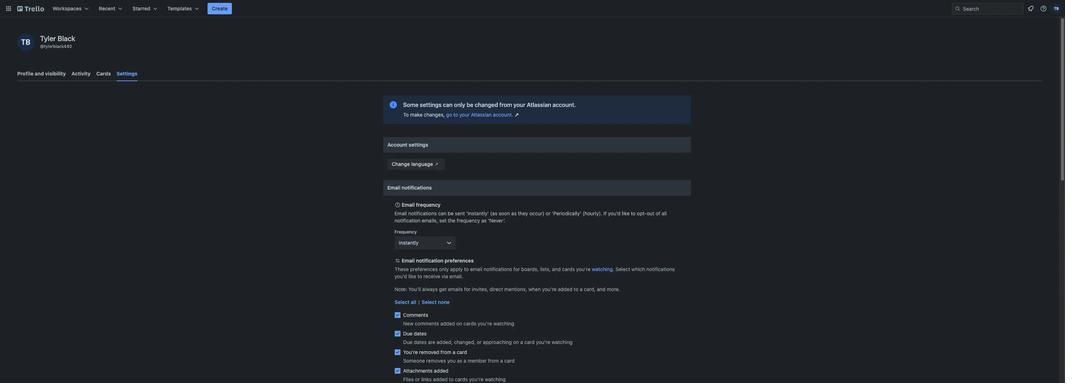 Task type: describe. For each thing, give the bounding box(es) containing it.
be inside email notifications can be sent 'instantly' (as soon as they occur) or 'periodically' (hourly). if you'd like to opt-out of all notification emails, set the frequency as 'never'.
[[448, 211, 454, 217]]

@
[[40, 44, 44, 49]]

search image
[[955, 6, 961, 11]]

some settings can only be changed from your atlassian account.
[[403, 102, 576, 108]]

change
[[392, 161, 410, 167]]

a right approaching
[[520, 339, 523, 345]]

email notifications
[[388, 185, 432, 191]]

1 horizontal spatial be
[[467, 102, 474, 108]]

to left card,
[[574, 286, 579, 292]]

starred
[[133, 5, 150, 11]]

1 horizontal spatial atlassian
[[527, 102, 551, 108]]

change language link
[[388, 159, 445, 170]]

1 vertical spatial only
[[439, 266, 449, 272]]

1 horizontal spatial as
[[482, 218, 487, 224]]

change language
[[392, 161, 433, 167]]

from for changed
[[500, 102, 512, 108]]

recent button
[[95, 3, 127, 14]]

changes,
[[424, 112, 445, 118]]

settings
[[117, 71, 137, 77]]

1 vertical spatial atlassian
[[471, 112, 492, 118]]

email frequency
[[402, 202, 441, 208]]

open information menu image
[[1040, 5, 1048, 12]]

2 vertical spatial and
[[597, 286, 606, 292]]

changed
[[475, 102, 498, 108]]

back to home image
[[17, 3, 44, 14]]

emails,
[[422, 218, 438, 224]]

a left member
[[464, 358, 466, 364]]

new
[[403, 321, 414, 327]]

notifications inside email notifications can be sent 'instantly' (as soon as they occur) or 'periodically' (hourly). if you'd like to opt-out of all notification emails, set the frequency as 'never'.
[[408, 211, 437, 217]]

always
[[422, 286, 438, 292]]

a up you
[[453, 349, 456, 355]]

due dates are added, changed, or approaching on a card you're watching
[[403, 339, 573, 345]]

0 horizontal spatial all
[[411, 299, 416, 305]]

0 vertical spatial only
[[454, 102, 465, 108]]

1 vertical spatial for
[[464, 286, 471, 292]]

0 vertical spatial account.
[[553, 102, 576, 108]]

activity link
[[72, 67, 91, 80]]

if
[[604, 211, 607, 217]]

card,
[[584, 286, 596, 292]]

added up added,
[[441, 321, 455, 327]]

1 vertical spatial cards
[[464, 321, 476, 327]]

member
[[468, 358, 487, 364]]

mentions,
[[504, 286, 527, 292]]

0 vertical spatial preferences
[[445, 258, 474, 264]]

to
[[403, 112, 409, 118]]

recent
[[99, 5, 115, 11]]

to make changes,
[[403, 112, 446, 118]]

apply
[[450, 266, 463, 272]]

invites,
[[472, 286, 488, 292]]

profile and visibility
[[17, 71, 66, 77]]

dates for due dates are added, changed, or approaching on a card you're watching
[[414, 339, 427, 345]]

. select which notifications you'd like to receive via email.
[[395, 266, 675, 280]]

when
[[529, 286, 541, 292]]

of
[[656, 211, 661, 217]]

notifications up email frequency
[[402, 185, 432, 191]]

profile and visibility link
[[17, 67, 66, 80]]

black
[[58, 34, 75, 43]]

occur)
[[530, 211, 545, 217]]

starred button
[[128, 3, 162, 14]]

go
[[446, 112, 452, 118]]

or inside email notifications can be sent 'instantly' (as soon as they occur) or 'periodically' (hourly). if you'd like to opt-out of all notification emails, set the frequency as 'never'.
[[546, 211, 551, 217]]

1 vertical spatial and
[[552, 266, 561, 272]]

language
[[411, 161, 433, 167]]

tyler black (tylerblack440) image
[[1053, 4, 1061, 13]]

removes
[[426, 358, 446, 364]]

0 vertical spatial on
[[456, 321, 462, 327]]

you
[[447, 358, 456, 364]]

select all button
[[395, 299, 416, 306]]

settings link
[[117, 67, 137, 81]]

visibility
[[45, 71, 66, 77]]

notifications up direct
[[484, 266, 512, 272]]

note:
[[395, 286, 407, 292]]

links
[[421, 377, 432, 383]]

2 vertical spatial cards
[[455, 377, 468, 383]]

you'd inside . select which notifications you'd like to receive via email.
[[395, 274, 407, 280]]

files
[[403, 377, 414, 383]]

2 horizontal spatial as
[[511, 211, 517, 217]]

attachments added
[[403, 368, 449, 374]]

0 vertical spatial for
[[514, 266, 520, 272]]

added right links
[[433, 377, 448, 383]]

|
[[418, 299, 420, 305]]

workspaces
[[53, 5, 82, 11]]

soon
[[499, 211, 510, 217]]

templates
[[167, 5, 192, 11]]

added left card,
[[558, 286, 573, 292]]

frequency
[[395, 229, 417, 235]]

workspaces button
[[48, 3, 93, 14]]

'never'.
[[488, 218, 505, 224]]

instantly
[[399, 240, 419, 246]]

0 vertical spatial your
[[514, 102, 526, 108]]

more.
[[607, 286, 620, 292]]

a down approaching
[[500, 358, 503, 364]]

2 vertical spatial as
[[457, 358, 462, 364]]

1 vertical spatial on
[[513, 339, 519, 345]]

note: you'll always get emails for invites, direct mentions, when you're added to a card, and more.
[[395, 286, 620, 292]]

account
[[388, 142, 408, 148]]

set
[[440, 218, 447, 224]]

'periodically'
[[552, 211, 581, 217]]

Search field
[[961, 3, 1024, 14]]

tyler black @ tylerblack440
[[40, 34, 75, 49]]

dates for due dates
[[414, 331, 427, 337]]

settings for account
[[409, 142, 428, 148]]

email for email notification preferences
[[402, 258, 415, 264]]

via
[[442, 274, 448, 280]]

0 vertical spatial card
[[525, 339, 535, 345]]

select all | select none
[[395, 299, 450, 305]]

email.
[[450, 274, 463, 280]]

go to your atlassian account. link
[[446, 111, 520, 118]]

0 notifications image
[[1027, 4, 1035, 13]]

due for due dates
[[403, 331, 413, 337]]

.
[[613, 266, 614, 272]]

select none button
[[422, 299, 450, 306]]

0 horizontal spatial or
[[415, 377, 420, 383]]

notifications inside . select which notifications you'd like to receive via email.
[[647, 266, 675, 272]]

you're
[[403, 349, 418, 355]]

some
[[403, 102, 419, 108]]

(as
[[490, 211, 498, 217]]

0 vertical spatial and
[[35, 71, 44, 77]]



Task type: vqa. For each thing, say whether or not it's contained in the screenshot.
Stu Smith (stusmith18) icon
no



Task type: locate. For each thing, give the bounding box(es) containing it.
2 horizontal spatial or
[[546, 211, 551, 217]]

profile
[[17, 71, 33, 77]]

due down new
[[403, 331, 413, 337]]

all right of
[[662, 211, 667, 217]]

you'd
[[608, 211, 621, 217], [395, 274, 407, 280]]

0 vertical spatial due
[[403, 331, 413, 337]]

out
[[647, 211, 655, 217]]

to right go
[[454, 112, 458, 118]]

comments
[[403, 312, 428, 318]]

to down you
[[449, 377, 454, 383]]

sm image
[[433, 161, 440, 168]]

files or links added to cards you're watching
[[403, 377, 506, 383]]

email notifications can be sent 'instantly' (as soon as they occur) or 'periodically' (hourly). if you'd like to opt-out of all notification emails, set the frequency as 'never'.
[[395, 211, 667, 224]]

1 vertical spatial can
[[438, 211, 447, 217]]

0 vertical spatial from
[[500, 102, 512, 108]]

email for email notifications
[[388, 185, 401, 191]]

1 dates from the top
[[414, 331, 427, 337]]

all left | in the left bottom of the page
[[411, 299, 416, 305]]

be up the
[[448, 211, 454, 217]]

notification inside email notifications can be sent 'instantly' (as soon as they occur) or 'periodically' (hourly). if you'd like to opt-out of all notification emails, set the frequency as 'never'.
[[395, 218, 421, 224]]

0 horizontal spatial be
[[448, 211, 454, 217]]

and right profile
[[35, 71, 44, 77]]

1 horizontal spatial you'd
[[608, 211, 621, 217]]

0 horizontal spatial account.
[[493, 112, 513, 118]]

1 horizontal spatial on
[[513, 339, 519, 345]]

1 vertical spatial like
[[409, 274, 416, 280]]

create
[[212, 5, 228, 11]]

can up go
[[443, 102, 453, 108]]

frequency inside email notifications can be sent 'instantly' (as soon as they occur) or 'periodically' (hourly). if you'd like to opt-out of all notification emails, set the frequency as 'never'.
[[457, 218, 480, 224]]

added down removes
[[434, 368, 449, 374]]

0 horizontal spatial as
[[457, 358, 462, 364]]

primary element
[[0, 0, 1065, 17]]

from down added,
[[441, 349, 451, 355]]

1 horizontal spatial for
[[514, 266, 520, 272]]

email
[[388, 185, 401, 191], [402, 202, 415, 208], [395, 211, 407, 217], [402, 258, 415, 264]]

notifications down email frequency
[[408, 211, 437, 217]]

like inside email notifications can be sent 'instantly' (as soon as they occur) or 'periodically' (hourly). if you'd like to opt-out of all notification emails, set the frequency as 'never'.
[[622, 211, 630, 217]]

1 vertical spatial due
[[403, 339, 413, 345]]

select inside . select which notifications you'd like to receive via email.
[[616, 266, 630, 272]]

0 horizontal spatial you'd
[[395, 274, 407, 280]]

0 horizontal spatial your
[[460, 112, 470, 118]]

to inside . select which notifications you'd like to receive via email.
[[418, 274, 422, 280]]

(hourly).
[[583, 211, 602, 217]]

for
[[514, 266, 520, 272], [464, 286, 471, 292]]

or down attachments
[[415, 377, 420, 383]]

0 vertical spatial all
[[662, 211, 667, 217]]

0 vertical spatial can
[[443, 102, 453, 108]]

email down email notifications at the top left
[[402, 202, 415, 208]]

atlassian
[[527, 102, 551, 108], [471, 112, 492, 118]]

1 horizontal spatial preferences
[[445, 258, 474, 264]]

these
[[395, 266, 409, 272]]

someone
[[403, 358, 425, 364]]

1 vertical spatial settings
[[409, 142, 428, 148]]

to left the email
[[464, 266, 469, 272]]

1 vertical spatial all
[[411, 299, 416, 305]]

1 due from the top
[[403, 331, 413, 337]]

0 horizontal spatial card
[[457, 349, 467, 355]]

settings up language
[[409, 142, 428, 148]]

like inside . select which notifications you'd like to receive via email.
[[409, 274, 416, 280]]

on up changed,
[[456, 321, 462, 327]]

can up set
[[438, 211, 447, 217]]

like down these
[[409, 274, 416, 280]]

tylerblack440
[[44, 44, 72, 49]]

cards link
[[96, 67, 111, 80]]

cards
[[96, 71, 111, 77]]

1 horizontal spatial your
[[514, 102, 526, 108]]

settings
[[420, 102, 442, 108], [409, 142, 428, 148]]

0 horizontal spatial from
[[441, 349, 451, 355]]

0 vertical spatial cards
[[562, 266, 575, 272]]

activity
[[72, 71, 91, 77]]

select right | in the left bottom of the page
[[422, 299, 437, 305]]

the
[[448, 218, 455, 224]]

email notification preferences
[[402, 258, 474, 264]]

and right lists,
[[552, 266, 561, 272]]

email up frequency
[[395, 211, 407, 217]]

to left opt- at the bottom of the page
[[631, 211, 636, 217]]

1 horizontal spatial and
[[552, 266, 561, 272]]

emails
[[448, 286, 463, 292]]

to inside email notifications can be sent 'instantly' (as soon as they occur) or 'periodically' (hourly). if you'd like to opt-out of all notification emails, set the frequency as 'never'.
[[631, 211, 636, 217]]

0 horizontal spatial for
[[464, 286, 471, 292]]

as left they
[[511, 211, 517, 217]]

a left card,
[[580, 286, 583, 292]]

0 vertical spatial notification
[[395, 218, 421, 224]]

0 horizontal spatial and
[[35, 71, 44, 77]]

or right occur)
[[546, 211, 551, 217]]

0 horizontal spatial frequency
[[416, 202, 441, 208]]

due dates
[[403, 331, 427, 337]]

select down note:
[[395, 299, 410, 305]]

to
[[454, 112, 458, 118], [631, 211, 636, 217], [464, 266, 469, 272], [418, 274, 422, 280], [574, 286, 579, 292], [449, 377, 454, 383]]

2 vertical spatial from
[[488, 358, 499, 364]]

1 vertical spatial be
[[448, 211, 454, 217]]

tyler
[[40, 34, 56, 43]]

0 vertical spatial be
[[467, 102, 474, 108]]

cards right lists,
[[562, 266, 575, 272]]

only up the via
[[439, 266, 449, 272]]

tyler black (tylerblack440) image
[[17, 34, 34, 51]]

1 horizontal spatial frequency
[[457, 218, 480, 224]]

1 horizontal spatial from
[[488, 358, 499, 364]]

frequency down sent
[[457, 218, 480, 224]]

attachments
[[403, 368, 433, 374]]

dates
[[414, 331, 427, 337], [414, 339, 427, 345]]

as right you
[[457, 358, 462, 364]]

1 vertical spatial card
[[457, 349, 467, 355]]

your right go
[[460, 112, 470, 118]]

all inside email notifications can be sent 'instantly' (as soon as they occur) or 'periodically' (hourly). if you'd like to opt-out of all notification emails, set the frequency as 'never'.
[[662, 211, 667, 217]]

be up the go to your atlassian account.
[[467, 102, 474, 108]]

from
[[500, 102, 512, 108], [441, 349, 451, 355], [488, 358, 499, 364]]

like left opt- at the bottom of the page
[[622, 211, 630, 217]]

1 vertical spatial preferences
[[410, 266, 438, 272]]

0 horizontal spatial only
[[439, 266, 449, 272]]

added
[[558, 286, 573, 292], [441, 321, 455, 327], [434, 368, 449, 374], [433, 377, 448, 383]]

they
[[518, 211, 528, 217]]

make
[[410, 112, 423, 118]]

1 vertical spatial frequency
[[457, 218, 480, 224]]

due
[[403, 331, 413, 337], [403, 339, 413, 345]]

2 horizontal spatial and
[[597, 286, 606, 292]]

your right changed
[[514, 102, 526, 108]]

1 horizontal spatial select
[[422, 299, 437, 305]]

and right card,
[[597, 286, 606, 292]]

dates down comments
[[414, 331, 427, 337]]

1 vertical spatial you'd
[[395, 274, 407, 280]]

all
[[662, 211, 667, 217], [411, 299, 416, 305]]

email for email notifications can be sent 'instantly' (as soon as they occur) or 'periodically' (hourly). if you'd like to opt-out of all notification emails, set the frequency as 'never'.
[[395, 211, 407, 217]]

preferences up receive
[[410, 266, 438, 272]]

0 horizontal spatial select
[[395, 299, 410, 305]]

removed
[[419, 349, 439, 355]]

you'd down these
[[395, 274, 407, 280]]

account settings
[[388, 142, 428, 148]]

card up someone removes you as a member from a card
[[457, 349, 467, 355]]

due for due dates are added, changed, or approaching on a card you're watching
[[403, 339, 413, 345]]

cards up changed,
[[464, 321, 476, 327]]

lists,
[[540, 266, 551, 272]]

1 horizontal spatial all
[[662, 211, 667, 217]]

2 dates from the top
[[414, 339, 427, 345]]

from right member
[[488, 358, 499, 364]]

0 horizontal spatial atlassian
[[471, 112, 492, 118]]

2 vertical spatial or
[[415, 377, 420, 383]]

notification
[[395, 218, 421, 224], [416, 258, 444, 264]]

preferences
[[445, 258, 474, 264], [410, 266, 438, 272]]

for left boards,
[[514, 266, 520, 272]]

1 vertical spatial account.
[[493, 112, 513, 118]]

watching link
[[592, 266, 613, 272]]

none
[[438, 299, 450, 305]]

approaching
[[483, 339, 512, 345]]

1 horizontal spatial card
[[504, 358, 515, 364]]

1 vertical spatial or
[[477, 339, 482, 345]]

1 vertical spatial notification
[[416, 258, 444, 264]]

0 vertical spatial frequency
[[416, 202, 441, 208]]

0 horizontal spatial preferences
[[410, 266, 438, 272]]

or right changed,
[[477, 339, 482, 345]]

added,
[[437, 339, 453, 345]]

can for settings
[[443, 102, 453, 108]]

card right approaching
[[525, 339, 535, 345]]

email up these
[[402, 258, 415, 264]]

on right approaching
[[513, 339, 519, 345]]

as
[[511, 211, 517, 217], [482, 218, 487, 224], [457, 358, 462, 364]]

dates down due dates
[[414, 339, 427, 345]]

from for member
[[488, 358, 499, 364]]

new comments added on cards you're watching
[[403, 321, 514, 327]]

email down change
[[388, 185, 401, 191]]

you'd right if
[[608, 211, 621, 217]]

0 horizontal spatial like
[[409, 274, 416, 280]]

notifications right which
[[647, 266, 675, 272]]

frequency up emails,
[[416, 202, 441, 208]]

as down 'instantly'
[[482, 218, 487, 224]]

2 horizontal spatial select
[[616, 266, 630, 272]]

0 vertical spatial settings
[[420, 102, 442, 108]]

cards down someone removes you as a member from a card
[[455, 377, 468, 383]]

1 horizontal spatial only
[[454, 102, 465, 108]]

notification up receive
[[416, 258, 444, 264]]

card down approaching
[[504, 358, 515, 364]]

settings for some
[[420, 102, 442, 108]]

boards,
[[521, 266, 539, 272]]

are
[[428, 339, 435, 345]]

to left receive
[[418, 274, 422, 280]]

direct
[[490, 286, 503, 292]]

from right changed
[[500, 102, 512, 108]]

0 horizontal spatial on
[[456, 321, 462, 327]]

can
[[443, 102, 453, 108], [438, 211, 447, 217]]

cards
[[562, 266, 575, 272], [464, 321, 476, 327], [455, 377, 468, 383]]

preferences up apply
[[445, 258, 474, 264]]

sent
[[455, 211, 465, 217]]

0 vertical spatial you'd
[[608, 211, 621, 217]]

1 vertical spatial your
[[460, 112, 470, 118]]

changed,
[[454, 339, 476, 345]]

create button
[[208, 3, 232, 14]]

for right emails
[[464, 286, 471, 292]]

email inside email notifications can be sent 'instantly' (as soon as they occur) or 'periodically' (hourly). if you'd like to opt-out of all notification emails, set the frequency as 'never'.
[[395, 211, 407, 217]]

1 horizontal spatial or
[[477, 339, 482, 345]]

0 vertical spatial like
[[622, 211, 630, 217]]

comments
[[415, 321, 439, 327]]

settings up changes, at the top of the page
[[420, 102, 442, 108]]

0 vertical spatial or
[[546, 211, 551, 217]]

you'd inside email notifications can be sent 'instantly' (as soon as they occur) or 'periodically' (hourly). if you'd like to opt-out of all notification emails, set the frequency as 'never'.
[[608, 211, 621, 217]]

or
[[546, 211, 551, 217], [477, 339, 482, 345], [415, 377, 420, 383]]

notification up frequency
[[395, 218, 421, 224]]

2 vertical spatial card
[[504, 358, 515, 364]]

be
[[467, 102, 474, 108], [448, 211, 454, 217]]

1 vertical spatial as
[[482, 218, 487, 224]]

which
[[632, 266, 645, 272]]

2 horizontal spatial card
[[525, 339, 535, 345]]

like
[[622, 211, 630, 217], [409, 274, 416, 280]]

only up the go to your atlassian account.
[[454, 102, 465, 108]]

email for email frequency
[[402, 202, 415, 208]]

on
[[456, 321, 462, 327], [513, 339, 519, 345]]

due up "you're"
[[403, 339, 413, 345]]

2 due from the top
[[403, 339, 413, 345]]

1 vertical spatial from
[[441, 349, 451, 355]]

only
[[454, 102, 465, 108], [439, 266, 449, 272]]

0 vertical spatial dates
[[414, 331, 427, 337]]

these preferences only apply to email notifications for boards, lists, and cards you're watching
[[395, 266, 613, 272]]

select right .
[[616, 266, 630, 272]]

0 vertical spatial atlassian
[[527, 102, 551, 108]]

0 vertical spatial as
[[511, 211, 517, 217]]

1 vertical spatial dates
[[414, 339, 427, 345]]

someone removes you as a member from a card
[[403, 358, 515, 364]]

you're removed from a card
[[403, 349, 467, 355]]

go to your atlassian account.
[[446, 112, 513, 118]]

can inside email notifications can be sent 'instantly' (as soon as they occur) or 'periodically' (hourly). if you'd like to opt-out of all notification emails, set the frequency as 'never'.
[[438, 211, 447, 217]]

1 horizontal spatial account.
[[553, 102, 576, 108]]

1 horizontal spatial like
[[622, 211, 630, 217]]

and
[[35, 71, 44, 77], [552, 266, 561, 272], [597, 286, 606, 292]]

can for notifications
[[438, 211, 447, 217]]

2 horizontal spatial from
[[500, 102, 512, 108]]



